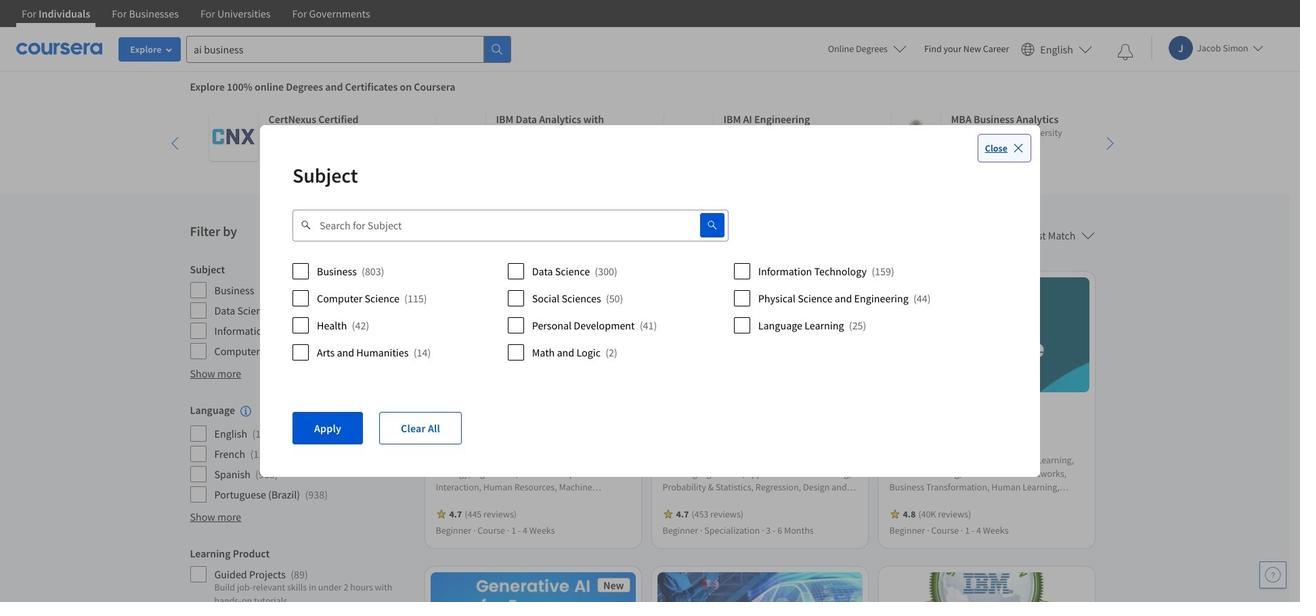 Task type: vqa. For each thing, say whether or not it's contained in the screenshot.
COURSERA image
yes



Task type: locate. For each thing, give the bounding box(es) containing it.
2 group from the top
[[190, 404, 412, 504]]

search image
[[707, 220, 718, 231]]

3 group from the top
[[190, 548, 412, 603]]

0 vertical spatial group
[[190, 263, 412, 360]]

1 ibm image from the left
[[437, 112, 485, 161]]

None search field
[[186, 36, 511, 63]]

ibm image
[[437, 112, 485, 161], [664, 112, 713, 161]]

2 vertical spatial group
[[190, 548, 412, 603]]

0 horizontal spatial ibm image
[[437, 112, 485, 161]]

1 vertical spatial group
[[190, 404, 412, 504]]

1 horizontal spatial ibm image
[[664, 112, 713, 161]]

group
[[190, 263, 412, 360], [190, 404, 412, 504], [190, 548, 412, 603]]

1 group from the top
[[190, 263, 412, 360]]

help center image
[[1266, 568, 1282, 584]]

dialog
[[260, 125, 1041, 478]]



Task type: describe. For each thing, give the bounding box(es) containing it.
banner navigation
[[11, 0, 381, 37]]

certnexus image
[[209, 112, 258, 161]]

o.p. jindal global university image
[[892, 112, 941, 161]]

2 ibm image from the left
[[664, 112, 713, 161]]

select subject options element
[[293, 258, 1008, 380]]

coursera image
[[16, 38, 102, 60]]

Search by keyword search field
[[312, 209, 668, 242]]



